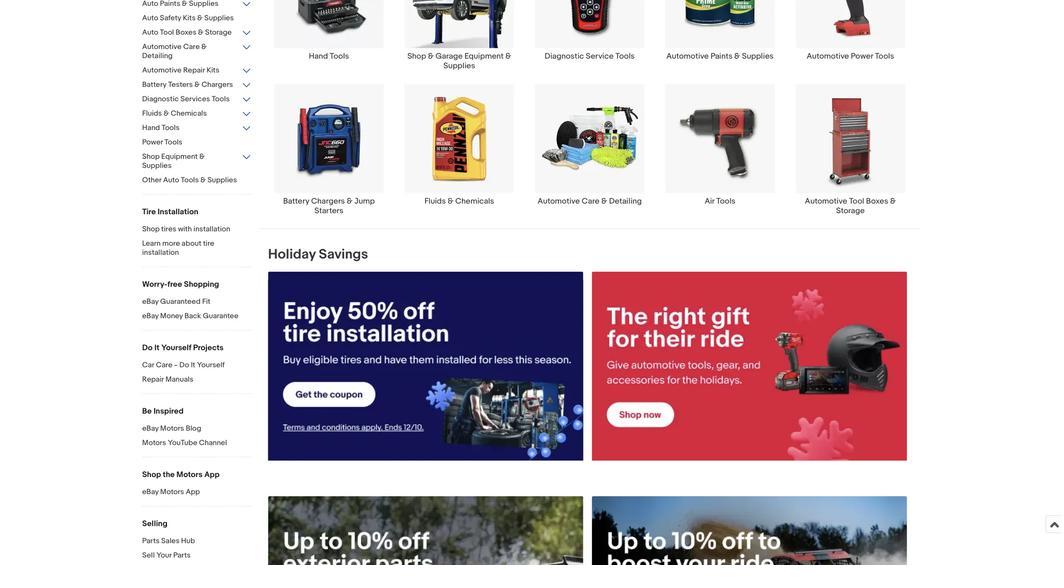 Task type: locate. For each thing, give the bounding box(es) containing it.
2 vertical spatial care
[[156, 361, 173, 370]]

supplies inside shop & garage equipment & supplies
[[444, 61, 476, 71]]

shop left garage
[[408, 51, 426, 61]]

equipment inside the auto safety kits & supplies auto tool boxes & storage automotive care & detailing automotive repair kits battery testers & chargers diagnostic services tools fluids & chemicals hand tools power tools shop equipment & supplies other auto tools & supplies
[[161, 152, 198, 161]]

tire
[[142, 207, 156, 217]]

automotive inside automotive care & detailing link
[[538, 197, 580, 206]]

hand
[[309, 51, 328, 61], [142, 123, 160, 132]]

ebay inside ebay motors blog motors youtube channel
[[142, 424, 159, 433]]

care inside the auto safety kits & supplies auto tool boxes & storage automotive care & detailing automotive repair kits battery testers & chargers diagnostic services tools fluids & chemicals hand tools power tools shop equipment & supplies other auto tools & supplies
[[183, 42, 200, 51]]

kits
[[183, 13, 196, 22], [207, 66, 220, 75]]

it up repair manuals link
[[191, 361, 195, 370]]

chargers left the jump
[[311, 197, 345, 206]]

0 horizontal spatial storage
[[205, 28, 232, 37]]

0 horizontal spatial detailing
[[142, 51, 173, 60]]

None text field
[[592, 272, 908, 462]]

tire
[[203, 239, 214, 248]]

3 ebay from the top
[[142, 424, 159, 433]]

None text field
[[268, 272, 584, 462], [268, 497, 584, 566], [592, 497, 908, 566], [268, 497, 584, 566], [592, 497, 908, 566]]

0 horizontal spatial care
[[156, 361, 173, 370]]

diagnostic services tools button
[[142, 94, 252, 105]]

projects
[[193, 343, 224, 353]]

1 horizontal spatial tool
[[850, 197, 865, 206]]

fluids inside the auto safety kits & supplies auto tool boxes & storage automotive care & detailing automotive repair kits battery testers & chargers diagnostic services tools fluids & chemicals hand tools power tools shop equipment & supplies other auto tools & supplies
[[142, 109, 162, 118]]

supplies
[[205, 13, 234, 22], [742, 51, 774, 61], [444, 61, 476, 71], [142, 161, 172, 170], [208, 176, 237, 185]]

1 vertical spatial power
[[142, 138, 163, 147]]

1 horizontal spatial chargers
[[311, 197, 345, 206]]

auto tool boxes & storage button
[[142, 28, 252, 38]]

1 horizontal spatial repair
[[183, 66, 205, 75]]

back
[[185, 312, 201, 321]]

diagnostic down testers
[[142, 94, 179, 104]]

0 horizontal spatial power
[[142, 138, 163, 147]]

1 vertical spatial boxes
[[867, 197, 889, 206]]

1 vertical spatial do
[[180, 361, 189, 370]]

sell your parts link
[[142, 551, 252, 562]]

0 horizontal spatial installation
[[142, 248, 179, 257]]

installation
[[194, 225, 230, 234], [142, 248, 179, 257]]

it
[[154, 343, 160, 353], [191, 361, 195, 370]]

app down shop the motors app
[[186, 488, 200, 497]]

ebay
[[142, 297, 159, 306], [142, 312, 159, 321], [142, 424, 159, 433], [142, 488, 159, 497]]

1 vertical spatial equipment
[[161, 152, 198, 161]]

1 horizontal spatial do
[[180, 361, 189, 370]]

tool inside the auto safety kits & supplies auto tool boxes & storage automotive care & detailing automotive repair kits battery testers & chargers diagnostic services tools fluids & chemicals hand tools power tools shop equipment & supplies other auto tools & supplies
[[160, 28, 174, 37]]

0 vertical spatial care
[[183, 42, 200, 51]]

0 vertical spatial it
[[154, 343, 160, 353]]

do up car
[[142, 343, 153, 353]]

0 horizontal spatial kits
[[183, 13, 196, 22]]

app
[[204, 470, 220, 480], [186, 488, 200, 497]]

the
[[163, 470, 175, 480]]

0 horizontal spatial do
[[142, 343, 153, 353]]

0 horizontal spatial parts
[[142, 537, 160, 546]]

hub
[[181, 537, 195, 546]]

care inside the car care – do it yourself repair manuals
[[156, 361, 173, 370]]

shop inside the auto safety kits & supplies auto tool boxes & storage automotive care & detailing automotive repair kits battery testers & chargers diagnostic services tools fluids & chemicals hand tools power tools shop equipment & supplies other auto tools & supplies
[[142, 152, 160, 161]]

1 horizontal spatial hand
[[309, 51, 328, 61]]

equipment down power tools link
[[161, 152, 198, 161]]

1 horizontal spatial it
[[191, 361, 195, 370]]

1 horizontal spatial diagnostic
[[545, 51, 584, 61]]

shop inside shop & garage equipment & supplies
[[408, 51, 426, 61]]

battery inside battery chargers & jump starters
[[283, 197, 310, 206]]

power
[[851, 51, 874, 61], [142, 138, 163, 147]]

automotive inside automotive tool boxes & storage
[[805, 197, 848, 206]]

automotive for automotive care & detailing
[[538, 197, 580, 206]]

0 vertical spatial equipment
[[465, 51, 504, 61]]

installation down tires
[[142, 248, 179, 257]]

auto right other
[[163, 176, 179, 185]]

1 vertical spatial kits
[[207, 66, 220, 75]]

0 vertical spatial boxes
[[176, 28, 197, 37]]

inspired
[[154, 407, 184, 416]]

shopping
[[184, 280, 219, 289]]

chargers inside battery chargers & jump starters
[[311, 197, 345, 206]]

0 horizontal spatial tool
[[160, 28, 174, 37]]

shop inside shop tires with installation learn more about tire installation
[[142, 225, 160, 234]]

1 vertical spatial yourself
[[197, 361, 225, 370]]

shop up other
[[142, 152, 160, 161]]

1 ebay from the top
[[142, 297, 159, 306]]

do inside the car care – do it yourself repair manuals
[[180, 361, 189, 370]]

battery inside the auto safety kits & supplies auto tool boxes & storage automotive care & detailing automotive repair kits battery testers & chargers diagnostic services tools fluids & chemicals hand tools power tools shop equipment & supplies other auto tools & supplies
[[142, 80, 167, 89]]

1 horizontal spatial app
[[204, 470, 220, 480]]

hand tools
[[309, 51, 349, 61]]

& inside automotive tool boxes & storage
[[891, 197, 897, 206]]

repair
[[183, 66, 205, 75], [142, 375, 164, 384]]

shop up learn
[[142, 225, 160, 234]]

0 horizontal spatial yourself
[[161, 343, 191, 353]]

1 vertical spatial chargers
[[311, 197, 345, 206]]

1 horizontal spatial storage
[[837, 206, 865, 216]]

other
[[142, 176, 162, 185]]

1 vertical spatial auto
[[142, 28, 158, 37]]

1 horizontal spatial chemicals
[[456, 197, 494, 206]]

detailing
[[142, 51, 173, 60], [609, 197, 642, 206]]

boxes inside the auto safety kits & supplies auto tool boxes & storage automotive care & detailing automotive repair kits battery testers & chargers diagnostic services tools fluids & chemicals hand tools power tools shop equipment & supplies other auto tools & supplies
[[176, 28, 197, 37]]

shop equipment & supplies button
[[142, 152, 252, 171]]

0 vertical spatial parts
[[142, 537, 160, 546]]

1 vertical spatial it
[[191, 361, 195, 370]]

kits up battery testers & chargers dropdown button
[[207, 66, 220, 75]]

list
[[260, 0, 921, 229]]

chemicals
[[171, 109, 207, 118], [456, 197, 494, 206]]

1 horizontal spatial boxes
[[867, 197, 889, 206]]

ebay down the 'be'
[[142, 424, 159, 433]]

chargers
[[202, 80, 233, 89], [311, 197, 345, 206]]

2 ebay from the top
[[142, 312, 159, 321]]

parts
[[142, 537, 160, 546], [173, 551, 191, 560]]

2 vertical spatial auto
[[163, 176, 179, 185]]

0 vertical spatial fluids
[[142, 109, 162, 118]]

1 vertical spatial storage
[[837, 206, 865, 216]]

chargers down the automotive repair kits "dropdown button" at the left
[[202, 80, 233, 89]]

boxes inside automotive tool boxes & storage
[[867, 197, 889, 206]]

2 horizontal spatial care
[[582, 197, 600, 206]]

yourself up –
[[161, 343, 191, 353]]

battery left starters
[[283, 197, 310, 206]]

ebay up selling
[[142, 488, 159, 497]]

0 horizontal spatial chargers
[[202, 80, 233, 89]]

app up ebay motors app link
[[204, 470, 220, 480]]

auto down the auto safety kits & supplies link
[[142, 28, 158, 37]]

parts up sell
[[142, 537, 160, 546]]

it up the car care – do it yourself repair manuals
[[154, 343, 160, 353]]

ebay for ebay motors blog motors youtube channel
[[142, 424, 159, 433]]

repair down car
[[142, 375, 164, 384]]

fluids
[[142, 109, 162, 118], [425, 197, 446, 206]]

boxes
[[176, 28, 197, 37], [867, 197, 889, 206]]

repair manuals link
[[142, 375, 252, 385]]

detailing inside the auto safety kits & supplies auto tool boxes & storage automotive care & detailing automotive repair kits battery testers & chargers diagnostic services tools fluids & chemicals hand tools power tools shop equipment & supplies other auto tools & supplies
[[142, 51, 173, 60]]

ebay down worry-
[[142, 297, 159, 306]]

0 vertical spatial do
[[142, 343, 153, 353]]

auto safety kits & supplies link
[[142, 13, 252, 23]]

4 ebay from the top
[[142, 488, 159, 497]]

0 vertical spatial hand
[[309, 51, 328, 61]]

0 horizontal spatial diagnostic
[[142, 94, 179, 104]]

1 vertical spatial care
[[582, 197, 600, 206]]

the right gift for their ride image
[[592, 272, 908, 461]]

0 vertical spatial detailing
[[142, 51, 173, 60]]

sales
[[161, 537, 180, 546]]

worry-
[[142, 280, 168, 289]]

none text field enjoy 50% off tire installation
[[268, 272, 584, 462]]

repair inside the auto safety kits & supplies auto tool boxes & storage automotive care & detailing automotive repair kits battery testers & chargers diagnostic services tools fluids & chemicals hand tools power tools shop equipment & supplies other auto tools & supplies
[[183, 66, 205, 75]]

be
[[142, 407, 152, 416]]

0 horizontal spatial equipment
[[161, 152, 198, 161]]

parts down hub
[[173, 551, 191, 560]]

ebay for ebay motors app
[[142, 488, 159, 497]]

1 horizontal spatial installation
[[194, 225, 230, 234]]

car care – do it yourself repair manuals
[[142, 361, 225, 384]]

1 vertical spatial diagnostic
[[142, 94, 179, 104]]

shop & garage equipment & supplies link
[[394, 0, 525, 71]]

1 vertical spatial battery
[[283, 197, 310, 206]]

installation up the "tire"
[[194, 225, 230, 234]]

ebay inside ebay motors app link
[[142, 488, 159, 497]]

shop for shop & garage equipment & supplies
[[408, 51, 426, 61]]

tools
[[330, 51, 349, 61], [616, 51, 635, 61], [876, 51, 895, 61], [212, 94, 230, 104], [162, 123, 180, 132], [165, 138, 182, 147], [181, 176, 199, 185], [717, 197, 736, 206]]

1 vertical spatial installation
[[142, 248, 179, 257]]

0 vertical spatial diagnostic
[[545, 51, 584, 61]]

0 vertical spatial chemicals
[[171, 109, 207, 118]]

starters
[[315, 206, 344, 216]]

motors
[[160, 424, 184, 433], [142, 439, 166, 448], [177, 470, 203, 480], [160, 488, 184, 497]]

car
[[142, 361, 154, 370]]

diagnostic left the service
[[545, 51, 584, 61]]

0 horizontal spatial boxes
[[176, 28, 197, 37]]

tool
[[160, 28, 174, 37], [850, 197, 865, 206]]

savings
[[319, 247, 368, 263]]

storage inside automotive tool boxes & storage
[[837, 206, 865, 216]]

ebay for ebay guaranteed fit ebay money back guarantee
[[142, 297, 159, 306]]

equipment right garage
[[465, 51, 504, 61]]

do it yourself projects
[[142, 343, 224, 353]]

0 vertical spatial battery
[[142, 80, 167, 89]]

&
[[197, 13, 203, 22], [198, 28, 204, 37], [202, 42, 207, 51], [428, 51, 434, 61], [506, 51, 512, 61], [735, 51, 741, 61], [195, 80, 200, 89], [164, 109, 169, 118], [200, 152, 205, 161], [201, 176, 206, 185], [347, 197, 353, 206], [448, 197, 454, 206], [602, 197, 608, 206], [891, 197, 897, 206]]

0 horizontal spatial chemicals
[[171, 109, 207, 118]]

0 horizontal spatial battery
[[142, 80, 167, 89]]

1 vertical spatial tool
[[850, 197, 865, 206]]

yourself inside the car care – do it yourself repair manuals
[[197, 361, 225, 370]]

repair inside the car care – do it yourself repair manuals
[[142, 375, 164, 384]]

0 vertical spatial repair
[[183, 66, 205, 75]]

repair up battery testers & chargers dropdown button
[[183, 66, 205, 75]]

kits up auto tool boxes & storage dropdown button
[[183, 13, 196, 22]]

ebay motors app link
[[142, 488, 252, 498]]

your
[[156, 551, 172, 560]]

1 horizontal spatial power
[[851, 51, 874, 61]]

battery
[[142, 80, 167, 89], [283, 197, 310, 206]]

shop left 'the'
[[142, 470, 161, 480]]

other auto tools & supplies link
[[142, 176, 252, 186]]

do right –
[[180, 361, 189, 370]]

auto left safety
[[142, 13, 158, 22]]

money
[[160, 312, 183, 321]]

do
[[142, 343, 153, 353], [180, 361, 189, 370]]

services
[[181, 94, 210, 104]]

1 vertical spatial parts
[[173, 551, 191, 560]]

yourself
[[161, 343, 191, 353], [197, 361, 225, 370]]

1 horizontal spatial battery
[[283, 197, 310, 206]]

diagnostic inside the auto safety kits & supplies auto tool boxes & storage automotive care & detailing automotive repair kits battery testers & chargers diagnostic services tools fluids & chemicals hand tools power tools shop equipment & supplies other auto tools & supplies
[[142, 94, 179, 104]]

hand inside the auto safety kits & supplies auto tool boxes & storage automotive care & detailing automotive repair kits battery testers & chargers diagnostic services tools fluids & chemicals hand tools power tools shop equipment & supplies other auto tools & supplies
[[142, 123, 160, 132]]

care
[[183, 42, 200, 51], [582, 197, 600, 206], [156, 361, 173, 370]]

tire installation
[[142, 207, 198, 217]]

automotive tool boxes & storage link
[[786, 83, 916, 216]]

0 vertical spatial kits
[[183, 13, 196, 22]]

0 horizontal spatial app
[[186, 488, 200, 497]]

0 vertical spatial tool
[[160, 28, 174, 37]]

0 horizontal spatial fluids
[[142, 109, 162, 118]]

1 horizontal spatial yourself
[[197, 361, 225, 370]]

equipment
[[465, 51, 504, 61], [161, 152, 198, 161]]

air
[[705, 197, 715, 206]]

1 vertical spatial detailing
[[609, 197, 642, 206]]

with
[[178, 225, 192, 234]]

0 horizontal spatial hand
[[142, 123, 160, 132]]

automotive for automotive power tools
[[807, 51, 850, 61]]

1 vertical spatial app
[[186, 488, 200, 497]]

automotive
[[142, 42, 182, 51], [667, 51, 709, 61], [807, 51, 850, 61], [142, 66, 182, 75], [538, 197, 580, 206], [805, 197, 848, 206]]

shop
[[408, 51, 426, 61], [142, 152, 160, 161], [142, 225, 160, 234], [142, 470, 161, 480]]

0 vertical spatial chargers
[[202, 80, 233, 89]]

yourself down 'projects'
[[197, 361, 225, 370]]

0 horizontal spatial repair
[[142, 375, 164, 384]]

air tools link
[[655, 83, 786, 206]]

enjoy 50% off tire installation image
[[268, 272, 584, 461]]

storage
[[205, 28, 232, 37], [837, 206, 865, 216]]

shop for shop tires with installation learn more about tire installation
[[142, 225, 160, 234]]

1 horizontal spatial equipment
[[465, 51, 504, 61]]

automotive inside automotive power tools link
[[807, 51, 850, 61]]

1 vertical spatial repair
[[142, 375, 164, 384]]

ebay left the money
[[142, 312, 159, 321]]

0 vertical spatial power
[[851, 51, 874, 61]]

battery left testers
[[142, 80, 167, 89]]

0 vertical spatial storage
[[205, 28, 232, 37]]

1 horizontal spatial care
[[183, 42, 200, 51]]

1 vertical spatial hand
[[142, 123, 160, 132]]

hand tools link
[[264, 0, 394, 61]]

1 vertical spatial fluids
[[425, 197, 446, 206]]



Task type: vqa. For each thing, say whether or not it's contained in the screenshot.
2005 in the HONDA CABIN AIR FILTER SET OF 2 FOR HONDA CIVIC 2001 - 2005 $8.94
no



Task type: describe. For each thing, give the bounding box(es) containing it.
care for automotive care & detailing
[[582, 197, 600, 206]]

ebay motors app
[[142, 488, 200, 497]]

shop tires with installation link
[[142, 225, 252, 235]]

guarantee
[[203, 312, 239, 321]]

manuals
[[166, 375, 194, 384]]

fluids & chemicals button
[[142, 109, 252, 119]]

ebay money back guarantee link
[[142, 312, 252, 322]]

tool inside automotive tool boxes & storage
[[850, 197, 865, 206]]

ebay motors blog motors youtube channel
[[142, 424, 227, 448]]

automotive for automotive paints & supplies
[[667, 51, 709, 61]]

hand tools button
[[142, 123, 252, 133]]

safety
[[160, 13, 181, 22]]

shop the motors app
[[142, 470, 220, 480]]

shop for shop the motors app
[[142, 470, 161, 480]]

worry-free shopping
[[142, 280, 219, 289]]

automotive power tools
[[807, 51, 895, 61]]

ebay guaranteed fit link
[[142, 297, 252, 307]]

shop & garage equipment & supplies
[[408, 51, 512, 71]]

automotive care & detailing link
[[525, 83, 655, 206]]

1 horizontal spatial parts
[[173, 551, 191, 560]]

selling
[[142, 519, 168, 529]]

motors left youtube
[[142, 439, 166, 448]]

blog
[[186, 424, 201, 433]]

more
[[162, 239, 180, 248]]

automotive paints & supplies
[[667, 51, 774, 61]]

shop tires with installation learn more about tire installation
[[142, 225, 230, 257]]

motors down 'the'
[[160, 488, 184, 497]]

0 vertical spatial auto
[[142, 13, 158, 22]]

holiday savings
[[268, 247, 368, 263]]

parts sales hub sell your parts
[[142, 537, 195, 560]]

parts sales hub link
[[142, 537, 252, 547]]

learn more about tire installation link
[[142, 239, 252, 258]]

motors down inspired
[[160, 424, 184, 433]]

& inside battery chargers & jump starters
[[347, 197, 353, 206]]

fluids & chemicals
[[425, 197, 494, 206]]

battery chargers & jump starters
[[283, 197, 375, 216]]

testers
[[168, 80, 193, 89]]

0 vertical spatial yourself
[[161, 343, 191, 353]]

diagnostic service tools link
[[525, 0, 655, 61]]

sell
[[142, 551, 155, 560]]

–
[[174, 361, 178, 370]]

garage
[[436, 51, 463, 61]]

care for car care – do it yourself repair manuals
[[156, 361, 173, 370]]

1 horizontal spatial detailing
[[609, 197, 642, 206]]

ebay guaranteed fit ebay money back guarantee
[[142, 297, 239, 321]]

learn
[[142, 239, 161, 248]]

automotive care & detailing
[[538, 197, 642, 206]]

be inspired
[[142, 407, 184, 416]]

paints
[[711, 51, 733, 61]]

auto safety kits & supplies auto tool boxes & storage automotive care & detailing automotive repair kits battery testers & chargers diagnostic services tools fluids & chemicals hand tools power tools shop equipment & supplies other auto tools & supplies
[[142, 13, 237, 185]]

holiday
[[268, 247, 316, 263]]

fit
[[202, 297, 211, 306]]

ebay motors blog link
[[142, 424, 252, 434]]

1 horizontal spatial kits
[[207, 66, 220, 75]]

diagnostic service tools
[[545, 51, 635, 61]]

it inside the car care – do it yourself repair manuals
[[191, 361, 195, 370]]

motors youtube channel link
[[142, 439, 252, 449]]

free
[[168, 280, 182, 289]]

jump
[[355, 197, 375, 206]]

0 vertical spatial installation
[[194, 225, 230, 234]]

1 vertical spatial chemicals
[[456, 197, 494, 206]]

chemicals inside the auto safety kits & supplies auto tool boxes & storage automotive care & detailing automotive repair kits battery testers & chargers diagnostic services tools fluids & chemicals hand tools power tools shop equipment & supplies other auto tools & supplies
[[171, 109, 207, 118]]

automotive for automotive tool boxes & storage
[[805, 197, 848, 206]]

chargers inside the auto safety kits & supplies auto tool boxes & storage automotive care & detailing automotive repair kits battery testers & chargers diagnostic services tools fluids & chemicals hand tools power tools shop equipment & supplies other auto tools & supplies
[[202, 80, 233, 89]]

diagnostic inside diagnostic service tools link
[[545, 51, 584, 61]]

automotive power tools link
[[786, 0, 916, 61]]

equipment inside shop & garage equipment & supplies
[[465, 51, 504, 61]]

1 horizontal spatial fluids
[[425, 197, 446, 206]]

guaranteed
[[160, 297, 201, 306]]

power tools link
[[142, 138, 252, 148]]

air tools
[[705, 197, 736, 206]]

automotive tool boxes & storage
[[805, 197, 897, 216]]

automotive care & detailing button
[[142, 42, 252, 61]]

power inside the auto safety kits & supplies auto tool boxes & storage automotive care & detailing automotive repair kits battery testers & chargers diagnostic services tools fluids & chemicals hand tools power tools shop equipment & supplies other auto tools & supplies
[[142, 138, 163, 147]]

channel
[[199, 439, 227, 448]]

about
[[182, 239, 202, 248]]

car care – do it yourself link
[[142, 361, 252, 371]]

0 vertical spatial app
[[204, 470, 220, 480]]

battery chargers & jump starters link
[[264, 83, 394, 216]]

storage inside the auto safety kits & supplies auto tool boxes & storage automotive care & detailing automotive repair kits battery testers & chargers diagnostic services tools fluids & chemicals hand tools power tools shop equipment & supplies other auto tools & supplies
[[205, 28, 232, 37]]

0 horizontal spatial it
[[154, 343, 160, 353]]

fluids & chemicals link
[[394, 83, 525, 206]]

battery testers & chargers button
[[142, 80, 252, 90]]

tires
[[161, 225, 176, 234]]

list containing hand tools
[[260, 0, 921, 229]]

service
[[586, 51, 614, 61]]

motors up ebay motors app link
[[177, 470, 203, 480]]

youtube
[[168, 439, 197, 448]]

automotive paints & supplies link
[[655, 0, 786, 61]]

automotive repair kits button
[[142, 66, 252, 76]]

installation
[[158, 207, 198, 217]]



